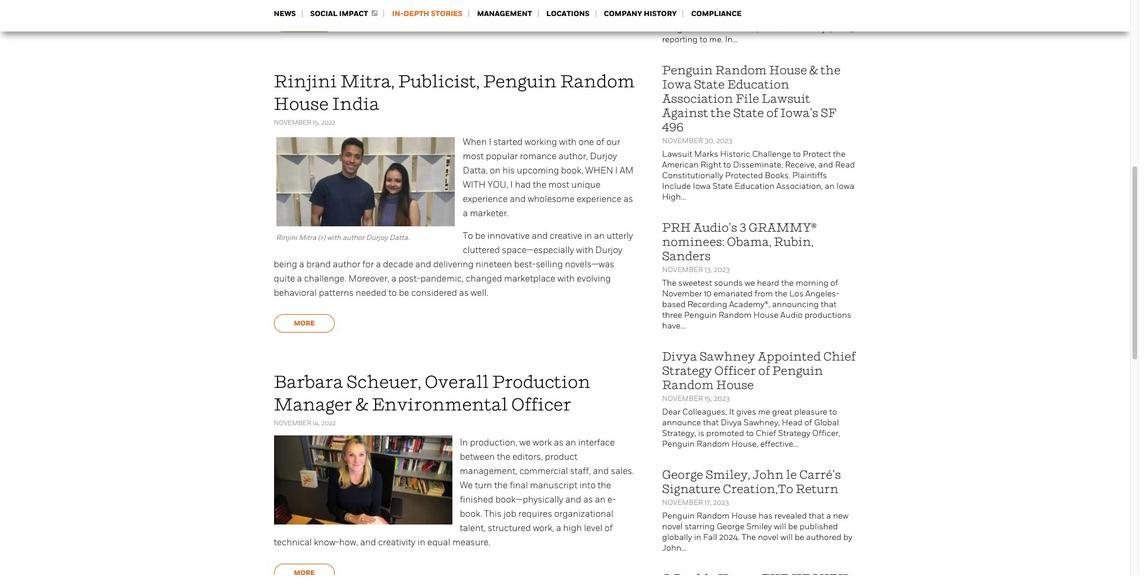 Task type: describe. For each thing, give the bounding box(es) containing it.
book—physically
[[495, 495, 563, 505]]

to up receive,
[[793, 149, 801, 159]]

high…
[[662, 192, 686, 202]]

an left e-
[[595, 495, 606, 505]]

of down pleasure
[[805, 418, 812, 428]]

a right "being"
[[299, 259, 304, 270]]

a up behavioral
[[297, 273, 302, 284]]

1 horizontal spatial novel
[[758, 533, 779, 543]]

is inside divya sawhney appointed chief strategy officer of penguin random house november 15, 2023 dear colleagues, it gives me great pleasure to announce that divya sawhney, head of global strategy, is promoted to chief strategy officer, penguin random house, effective…
[[698, 429, 704, 439]]

a inside in production, we work as an interface between the editors, product management, commercial staff, and sales. we turn the final manuscript into the finished book—physically and as an e- book. this job requires organizational talent, structured work, a high level of technical know-how, and creativity in equal measure.
[[556, 523, 561, 534]]

1 vertical spatial lawsuit
[[662, 149, 692, 159]]

0 vertical spatial author
[[343, 234, 365, 242]]

of right sawhney
[[758, 364, 770, 378]]

to right pleased
[[780, 2, 787, 12]]

when
[[463, 137, 487, 147]]

0 horizontal spatial iowa
[[662, 77, 692, 92]]

durjoy inside the to be innovative and creative in an utterly cluttered space—especially with durjoy being a brand author for a decade and delivering nineteen best-selling novels—was quite a challenge. moreover, a post-pandemic, changed marketplace with evolving behavioral patterns needed to be considered as well.
[[596, 245, 623, 256]]

13,
[[705, 266, 712, 274]]

be down the published
[[795, 533, 804, 543]]

stories
[[431, 9, 463, 18]]

2024,
[[834, 24, 855, 34]]

company history
[[604, 9, 677, 18]]

editors,
[[512, 452, 543, 463]]

2023 inside the prh audio's 3 grammy® nominees: obama, rubin, sanders november 13, 2023 the sweetest sounds we heard the morning of november 10 emanated from the los angeles- based recording academy®, announcing that three penguin random house audio productions have…
[[714, 266, 730, 274]]

with up novels—was
[[576, 245, 593, 256]]

chief inside dear colleagues, i am pleased to announce that manuel sansigre is named chief financial officer, penguin random house, effective january 1, 2024, reporting to me. in…
[[766, 13, 787, 23]]

angeles-
[[805, 289, 839, 299]]

author inside the to be innovative and creative in an utterly cluttered space—especially with durjoy being a brand author for a decade and delivering nineteen best-selling novels—was quite a challenge. moreover, a post-pandemic, changed marketplace with evolving behavioral patterns needed to be considered as well.
[[333, 259, 360, 270]]

on
[[490, 165, 500, 176]]

space—especially
[[502, 245, 574, 256]]

1 vertical spatial durjoy
[[366, 234, 388, 242]]

george smiley, john le carré's signature creation,to return link
[[662, 468, 841, 496]]

the left los
[[775, 289, 787, 299]]

considered
[[411, 288, 457, 298]]

1 horizontal spatial divya
[[721, 418, 742, 428]]

be down "revealed"
[[788, 522, 798, 532]]

quite
[[274, 273, 295, 284]]

barbara scheuer, overall production manager & environmental officer link
[[274, 372, 591, 415]]

structured
[[488, 523, 531, 534]]

global
[[814, 418, 839, 428]]

officer inside divya sawhney appointed chief strategy officer of penguin random house november 15, 2023 dear colleagues, it gives me great pleasure to announce that divya sawhney, head of global strategy, is promoted to chief strategy officer, penguin random house, effective…
[[715, 364, 756, 378]]

and inside when i started working with one of our most popular romance author, durjoy datta, on his upcoming book, when i am with you, i had the most unique experience and wholesome experience as a marketer.
[[510, 194, 526, 205]]

and right how,
[[360, 537, 376, 548]]

officer, inside dear colleagues, i am pleased to announce that manuel sansigre is named chief financial officer, penguin random house, effective january 1, 2024, reporting to me. in…
[[826, 13, 854, 23]]

to down sawhney,
[[746, 429, 754, 439]]

sawhney
[[700, 350, 755, 364]]

that inside dear colleagues, i am pleased to announce that manuel sansigre is named chief financial officer, penguin random house, effective january 1, 2024, reporting to me. in…
[[830, 2, 846, 12]]

2022 inside rinjini mitra, publicist, penguin random house india november 15, 2022
[[321, 119, 335, 127]]

locations
[[546, 9, 590, 18]]

recording
[[688, 300, 727, 310]]

to up global
[[829, 407, 837, 417]]

an inside the to be innovative and creative in an utterly cluttered space—especially with durjoy being a brand author for a decade and delivering nineteen best-selling novels—was quite a challenge. moreover, a post-pandemic, changed marketplace with evolving behavioral patterns needed to be considered as well.
[[594, 231, 605, 241]]

sales.
[[611, 466, 634, 477]]

company
[[604, 9, 642, 18]]

publicist,
[[398, 71, 480, 92]]

manager
[[274, 395, 352, 415]]

finished
[[460, 495, 493, 505]]

compliance link
[[691, 9, 742, 18]]

carré's
[[800, 468, 841, 482]]

globally
[[662, 533, 692, 543]]

announcing
[[772, 300, 819, 310]]

talent,
[[460, 523, 486, 534]]

1 vertical spatial will
[[781, 533, 793, 543]]

india
[[332, 94, 379, 114]]

historic
[[720, 149, 750, 159]]

the right turn
[[494, 480, 508, 491]]

had
[[515, 180, 531, 190]]

to inside the to be innovative and creative in an utterly cluttered space—especially with durjoy being a brand author for a decade and delivering nineteen best-selling novels—was quite a challenge. moreover, a post-pandemic, changed marketplace with evolving behavioral patterns needed to be considered as well.
[[389, 288, 397, 298]]

author,
[[559, 151, 588, 162]]

creative
[[550, 231, 582, 241]]

2 vertical spatial state
[[713, 181, 733, 191]]

final
[[510, 480, 528, 491]]

production,
[[470, 438, 517, 448]]

2 experience from the left
[[577, 194, 622, 205]]

the inside when i started working with one of our most popular romance author, durjoy datta, on his upcoming book, when i am with you, i had the most unique experience and wholesome experience as a marketer.
[[533, 180, 546, 190]]

scheuer,
[[347, 372, 421, 392]]

for
[[362, 259, 374, 270]]

history
[[644, 9, 677, 18]]

random inside the george smiley, john le carré's signature creation,to return november 17, 2023 penguin random house has revealed that a new novel starring george smiley will be published globally in fall 2024. the novel will be authored by john…
[[697, 511, 730, 521]]

rinjini for mitra,
[[274, 71, 337, 92]]

association,
[[776, 181, 823, 191]]

measure.
[[452, 537, 490, 548]]

the up 30, on the right of the page
[[711, 106, 731, 120]]

am
[[733, 2, 746, 12]]

john…
[[662, 543, 687, 554]]

2 vertical spatial chief
[[756, 429, 776, 439]]

to be innovative and creative in an utterly cluttered space—especially with durjoy being a brand author for a decade and delivering nineteen best-selling novels—was quite a challenge. moreover, a post-pandemic, changed marketplace with evolving behavioral patterns needed to be considered as well.
[[274, 231, 633, 298]]

1 more from the top
[[294, 18, 315, 27]]

commercial
[[519, 466, 568, 477]]

november inside divya sawhney appointed chief strategy officer of penguin random house november 15, 2023 dear colleagues, it gives me great pleasure to announce that divya sawhney, head of global strategy, is promoted to chief strategy officer, penguin random house, effective…
[[662, 395, 703, 403]]

november inside penguin random house & the iowa state education association file lawsuit against the state of iowa's sf 496 november 30, 2023 lawsuit marks historic challenge to protect the american right to disseminate, receive, and read constitutionally protected books. plaintiffs include iowa state education association, an iowa high…
[[662, 137, 703, 145]]

with inside when i started working with one of our most popular romance author, durjoy datta, on his upcoming book, when i am with you, i had the most unique experience and wholesome experience as a marketer.
[[559, 137, 577, 147]]

as down into
[[583, 495, 593, 505]]

and inside penguin random house & the iowa state education association file lawsuit against the state of iowa's sf 496 november 30, 2023 lawsuit marks historic challenge to protect the american right to disseminate, receive, and read constitutionally protected books. plaintiffs include iowa state education association, an iowa high…
[[818, 160, 833, 170]]

rinjini mitra (r) with author durjoy datta.
[[276, 234, 409, 242]]

i inside dear colleagues, i am pleased to announce that manuel sansigre is named chief financial officer, penguin random house, effective january 1, 2024, reporting to me. in…
[[729, 2, 731, 12]]

barbara
[[274, 372, 343, 392]]

that inside the george smiley, john le carré's signature creation,to return november 17, 2023 penguin random house has revealed that a new novel starring george smiley will be published globally in fall 2024. the novel will be authored by john…
[[809, 511, 825, 521]]

a inside when i started working with one of our most popular romance author, durjoy datta, on his upcoming book, when i am with you, i had the most unique experience and wholesome experience as a marketer.
[[463, 208, 468, 219]]

equal
[[427, 537, 450, 548]]

as inside when i started working with one of our most popular romance author, durjoy datta, on his upcoming book, when i am with you, i had the most unique experience and wholesome experience as a marketer.
[[624, 194, 633, 205]]

in inside the to be innovative and creative in an utterly cluttered space—especially with durjoy being a brand author for a decade and delivering nineteen best-selling novels—was quite a challenge. moreover, a post-pandemic, changed marketplace with evolving behavioral patterns needed to be considered as well.
[[584, 231, 592, 241]]

& inside barbara scheuer, overall production manager & environmental officer november 14, 2022
[[356, 395, 368, 415]]

& inside penguin random house & the iowa state education association file lawsuit against the state of iowa's sf 496 november 30, 2023 lawsuit marks historic challenge to protect the american right to disseminate, receive, and read constitutionally protected books. plaintiffs include iowa state education association, an iowa high…
[[810, 63, 818, 77]]

november inside rinjini mitra, publicist, penguin random house india november 15, 2022
[[274, 119, 311, 127]]

requires
[[518, 509, 552, 520]]

when
[[585, 165, 613, 176]]

in production, we work as an interface between the editors, product management, commercial staff, and sales. we turn the final manuscript into the finished book—physically and as an e- book. this job requires organizational talent, structured work, a high level of technical know-how, and creativity in equal measure.
[[274, 438, 634, 548]]

0 vertical spatial will
[[774, 522, 786, 532]]

announce inside dear colleagues, i am pleased to announce that manuel sansigre is named chief financial officer, penguin random house, effective january 1, 2024, reporting to me. in…
[[789, 2, 828, 12]]

with right '(r)'
[[327, 234, 341, 242]]

of inside the prh audio's 3 grammy® nominees: obama, rubin, sanders november 13, 2023 the sweetest sounds we heard the morning of november 10 emanated from the los angeles- based recording academy®, announcing that three penguin random house audio productions have…
[[830, 278, 838, 288]]

colleagues, inside divya sawhney appointed chief strategy officer of penguin random house november 15, 2023 dear colleagues, it gives me great pleasure to announce that divya sawhney, head of global strategy, is promoted to chief strategy officer, penguin random house, effective…
[[682, 407, 727, 417]]

reporting
[[662, 34, 698, 45]]

10
[[704, 289, 712, 299]]

book,
[[561, 165, 583, 176]]

right
[[701, 160, 721, 170]]

read
[[835, 160, 855, 170]]

have…
[[662, 321, 686, 331]]

management link
[[477, 9, 532, 18]]

of inside when i started working with one of our most popular romance author, durjoy datta, on his upcoming book, when i am with you, i had the most unique experience and wholesome experience as a marketer.
[[596, 137, 604, 147]]

and up organizational
[[565, 495, 581, 505]]

books.
[[765, 171, 790, 181]]

revealed
[[775, 511, 807, 521]]

constitutionally
[[662, 171, 723, 181]]

sounds
[[714, 278, 743, 288]]

new
[[833, 511, 849, 521]]

locations link
[[546, 9, 590, 18]]

0 horizontal spatial most
[[463, 151, 484, 162]]

the up the read
[[833, 149, 846, 159]]

1 more link from the top
[[274, 14, 335, 32]]

needed
[[356, 288, 386, 298]]

company history link
[[604, 9, 677, 18]]

0 vertical spatial education
[[727, 77, 789, 92]]

as up product
[[554, 438, 564, 448]]

protect
[[803, 149, 831, 159]]

to
[[463, 231, 473, 241]]

with down selling
[[558, 273, 575, 284]]

0 vertical spatial george
[[662, 468, 703, 482]]

in inside the george smiley, john le carré's signature creation,to return november 17, 2023 penguin random house has revealed that a new novel starring george smiley will be published globally in fall 2024. the novel will be authored by john…
[[694, 533, 701, 543]]

the inside the prh audio's 3 grammy® nominees: obama, rubin, sanders november 13, 2023 the sweetest sounds we heard the morning of november 10 emanated from the los angeles- based recording academy®, announcing that three penguin random house audio productions have…
[[662, 278, 677, 288]]

los
[[789, 289, 804, 299]]

as inside the to be innovative and creative in an utterly cluttered space—especially with durjoy being a brand author for a decade and delivering nineteen best-selling novels—was quite a challenge. moreover, a post-pandemic, changed marketplace with evolving behavioral patterns needed to be considered as well.
[[459, 288, 469, 298]]

rinjini mitra, publicist, penguin random house india november 15, 2022
[[274, 71, 635, 127]]

prh audio's 3 grammy® nominees: obama, rubin, sanders link
[[662, 221, 817, 263]]

be down post-
[[399, 288, 409, 298]]

of inside penguin random house & the iowa state education association file lawsuit against the state of iowa's sf 496 november 30, 2023 lawsuit marks historic challenge to protect the american right to disseminate, receive, and read constitutionally protected books. plaintiffs include iowa state education association, an iowa high…
[[766, 106, 778, 120]]

1 vertical spatial state
[[733, 106, 764, 120]]

nineteen
[[476, 259, 512, 270]]

divya sawhney appointed chief strategy officer of penguin random house november 15, 2023 dear colleagues, it gives me great pleasure to announce that divya sawhney, head of global strategy, is promoted to chief strategy officer, penguin random house, effective…
[[662, 350, 856, 449]]

2 horizontal spatial iowa
[[837, 181, 854, 191]]

social impact link
[[310, 9, 378, 18]]

be right 'to'
[[475, 231, 485, 241]]

staff,
[[570, 466, 591, 477]]

you,
[[488, 180, 508, 190]]

post-
[[398, 273, 420, 284]]

production
[[492, 372, 591, 392]]

high
[[563, 523, 582, 534]]

2 more link from the top
[[274, 315, 335, 333]]

1 horizontal spatial lawsuit
[[762, 92, 810, 106]]

book.
[[460, 509, 482, 520]]

great
[[772, 407, 792, 417]]

rinjini mitra, publicist, penguin random house india link
[[274, 71, 635, 114]]

dear inside divya sawhney appointed chief strategy officer of penguin random house november 15, 2023 dear colleagues, it gives me great pleasure to announce that divya sawhney, head of global strategy, is promoted to chief strategy officer, penguin random house, effective…
[[662, 407, 681, 417]]

one
[[579, 137, 594, 147]]

penguin inside the george smiley, john le carré's signature creation,to return november 17, 2023 penguin random house has revealed that a new novel starring george smiley will be published globally in fall 2024. the novel will be authored by john…
[[662, 511, 695, 521]]

2023 inside divya sawhney appointed chief strategy officer of penguin random house november 15, 2023 dear colleagues, it gives me great pleasure to announce that divya sawhney, head of global strategy, is promoted to chief strategy officer, penguin random house, effective…
[[714, 395, 730, 403]]

in
[[460, 438, 468, 448]]

effective…
[[760, 439, 799, 449]]

technical
[[274, 537, 312, 548]]

officer, inside divya sawhney appointed chief strategy officer of penguin random house november 15, 2023 dear colleagues, it gives me great pleasure to announce that divya sawhney, head of global strategy, is promoted to chief strategy officer, penguin random house, effective…
[[812, 429, 840, 439]]



Task type: vqa. For each thing, say whether or not it's contained in the screenshot.
the Penguin within the Penguin Random House & the Iowa State Education Association File Lawsuit Against the State of Iowa's SF 496 November 30, 2023 Lawsuit Marks Historic Challenge to Protect the American Right to Disseminate, Receive, and Read Constitutionally Protected Books. Plaintiffs Include Iowa State Education Association, an Iowa High…
yes



Task type: locate. For each thing, give the bounding box(es) containing it.
that up the promoted
[[703, 418, 719, 428]]

wholesome
[[528, 194, 575, 205]]

officer, up 2024,
[[826, 13, 854, 23]]

house, inside divya sawhney appointed chief strategy officer of penguin random house november 15, 2023 dear colleagues, it gives me great pleasure to announce that divya sawhney, head of global strategy, is promoted to chief strategy officer, penguin random house, effective…
[[731, 439, 758, 449]]

of left 'our'
[[596, 137, 604, 147]]

rinjini for mitra
[[276, 234, 297, 242]]

penguin random house & the iowa state education association file lawsuit against the state of iowa's sf 496 november 30, 2023 lawsuit marks historic challenge to protect the american right to disseminate, receive, and read constitutionally protected books. plaintiffs include iowa state education association, an iowa high…
[[662, 63, 855, 202]]

iowa down the read
[[837, 181, 854, 191]]

and down the had at left
[[510, 194, 526, 205]]

1 horizontal spatial &
[[810, 63, 818, 77]]

2023 right 13,
[[714, 266, 730, 274]]

1 vertical spatial the
[[742, 533, 756, 543]]

house, down named
[[731, 24, 758, 34]]

will
[[774, 522, 786, 532], [781, 533, 793, 543]]

penguin inside penguin random house & the iowa state education association file lawsuit against the state of iowa's sf 496 november 30, 2023 lawsuit marks historic challenge to protect the american right to disseminate, receive, and read constitutionally protected books. plaintiffs include iowa state education association, an iowa high…
[[662, 63, 713, 77]]

1 vertical spatial dear
[[662, 407, 681, 417]]

1 horizontal spatial george
[[717, 522, 745, 532]]

officer,
[[826, 13, 854, 23], [812, 429, 840, 439]]

in
[[584, 231, 592, 241], [694, 533, 701, 543], [418, 537, 425, 548]]

0 vertical spatial lawsuit
[[762, 92, 810, 106]]

dear inside dear colleagues, i am pleased to announce that manuel sansigre is named chief financial officer, penguin random house, effective january 1, 2024, reporting to me. in…
[[662, 2, 681, 12]]

14,
[[313, 420, 320, 427]]

of left iowa's
[[766, 106, 778, 120]]

0 horizontal spatial &
[[356, 395, 368, 415]]

marketplace
[[504, 273, 555, 284]]

0 vertical spatial house,
[[731, 24, 758, 34]]

sansigre
[[693, 13, 727, 23]]

1 vertical spatial george
[[717, 522, 745, 532]]

a right for
[[376, 259, 381, 270]]

1 horizontal spatial most
[[548, 180, 570, 190]]

manuscript
[[530, 480, 577, 491]]

0 vertical spatial strategy
[[662, 364, 712, 378]]

organizational
[[554, 509, 614, 520]]

author left for
[[333, 259, 360, 270]]

announce inside divya sawhney appointed chief strategy officer of penguin random house november 15, 2023 dear colleagues, it gives me great pleasure to announce that divya sawhney, head of global strategy, is promoted to chief strategy officer, penguin random house, effective…
[[662, 418, 701, 428]]

0 vertical spatial durjoy
[[590, 151, 617, 162]]

november inside the george smiley, john le carré's signature creation,to return november 17, 2023 penguin random house has revealed that a new novel starring george smiley will be published globally in fall 2024. the novel will be authored by john…
[[662, 499, 703, 507]]

file
[[736, 92, 759, 106]]

random
[[697, 24, 730, 34], [715, 63, 767, 77], [560, 71, 635, 92], [719, 310, 752, 320], [662, 378, 714, 392], [697, 439, 730, 449], [697, 511, 730, 521]]

dear colleagues, i am pleased to announce that manuel sansigre is named chief financial officer, penguin random house, effective january 1, 2024, reporting to me. in…
[[662, 2, 855, 45]]

2022 down india
[[321, 119, 335, 127]]

2 dear from the top
[[662, 407, 681, 417]]

penguin inside dear colleagues, i am pleased to announce that manuel sansigre is named chief financial officer, penguin random house, effective january 1, 2024, reporting to me. in…
[[662, 24, 695, 34]]

random inside rinjini mitra, publicist, penguin random house india november 15, 2022
[[560, 71, 635, 92]]

0 horizontal spatial strategy
[[662, 364, 712, 378]]

1 vertical spatial rinjini
[[276, 234, 297, 242]]

15, inside divya sawhney appointed chief strategy officer of penguin random house november 15, 2023 dear colleagues, it gives me great pleasure to announce that divya sawhney, head of global strategy, is promoted to chief strategy officer, penguin random house, effective…
[[705, 395, 712, 403]]

0 vertical spatial more
[[294, 18, 315, 27]]

and up post-
[[415, 259, 431, 270]]

0 vertical spatial colleagues,
[[682, 2, 727, 12]]

the down the "upcoming"
[[533, 180, 546, 190]]

1 vertical spatial house,
[[731, 439, 758, 449]]

that up productions
[[821, 300, 837, 310]]

penguin inside rinjini mitra, publicist, penguin random house india november 15, 2022
[[483, 71, 557, 92]]

chief down productions
[[823, 350, 856, 364]]

depth
[[404, 9, 429, 18]]

fall
[[703, 533, 717, 543]]

& down january
[[810, 63, 818, 77]]

officer, down global
[[812, 429, 840, 439]]

to left me. at the top right of page
[[700, 34, 707, 45]]

romance
[[520, 151, 557, 162]]

1 vertical spatial divya
[[721, 418, 742, 428]]

the down production,
[[497, 452, 510, 463]]

financial
[[789, 13, 824, 23]]

the up based on the right bottom of the page
[[662, 278, 677, 288]]

strategy
[[662, 364, 712, 378], [778, 429, 810, 439]]

house, inside dear colleagues, i am pleased to announce that manuel sansigre is named chief financial officer, penguin random house, effective january 1, 2024, reporting to me. in…
[[731, 24, 758, 34]]

with
[[463, 180, 486, 190]]

30,
[[705, 137, 715, 145]]

in inside in production, we work as an interface between the editors, product management, commercial staff, and sales. we turn the final manuscript into the finished book—physically and as an e- book. this job requires organizational talent, structured work, a high level of technical know-how, and creativity in equal measure.
[[418, 537, 425, 548]]

1 horizontal spatial announce
[[789, 2, 828, 12]]

in-depth stories link
[[392, 9, 463, 18]]

random inside the prh audio's 3 grammy® nominees: obama, rubin, sanders november 13, 2023 the sweetest sounds we heard the morning of november 10 emanated from the los angeles- based recording academy®, announcing that three penguin random house audio productions have…
[[719, 310, 752, 320]]

officer down production
[[511, 395, 571, 415]]

that up the published
[[809, 511, 825, 521]]

0 horizontal spatial 15,
[[313, 119, 320, 127]]

0 horizontal spatial lawsuit
[[662, 149, 692, 159]]

house left india
[[274, 94, 329, 114]]

2 horizontal spatial in
[[694, 533, 701, 543]]

as down am
[[624, 194, 633, 205]]

state down "protected"
[[713, 181, 733, 191]]

2023
[[716, 137, 732, 145], [714, 266, 730, 274], [714, 395, 730, 403], [713, 499, 729, 507]]

house inside rinjini mitra, publicist, penguin random house india november 15, 2022
[[274, 94, 329, 114]]

0 horizontal spatial in
[[418, 537, 425, 548]]

announce up financial
[[789, 2, 828, 12]]

0 horizontal spatial is
[[698, 429, 704, 439]]

is inside dear colleagues, i am pleased to announce that manuel sansigre is named chief financial officer, penguin random house, effective january 1, 2024, reporting to me. in…
[[729, 13, 736, 23]]

of up angeles-
[[830, 278, 838, 288]]

durjoy down utterly on the right of page
[[596, 245, 623, 256]]

1 vertical spatial more link
[[274, 315, 335, 333]]

we up editors,
[[519, 438, 531, 448]]

1 horizontal spatial in
[[584, 231, 592, 241]]

is right strategy,
[[698, 429, 704, 439]]

2023 up it
[[714, 395, 730, 403]]

0 vertical spatial &
[[810, 63, 818, 77]]

1 vertical spatial education
[[735, 181, 775, 191]]

upcoming
[[517, 165, 559, 176]]

marks
[[694, 149, 718, 159]]

house inside the george smiley, john le carré's signature creation,to return november 17, 2023 penguin random house has revealed that a new novel starring george smiley will be published globally in fall 2024. the novel will be authored by john…
[[731, 511, 757, 521]]

house down academy®,
[[753, 310, 779, 320]]

0 vertical spatial most
[[463, 151, 484, 162]]

1 horizontal spatial 15,
[[705, 395, 712, 403]]

3
[[740, 221, 746, 235]]

know-
[[314, 537, 339, 548]]

utterly
[[607, 231, 633, 241]]

has
[[759, 511, 773, 521]]

an inside penguin random house & the iowa state education association file lawsuit against the state of iowa's sf 496 november 30, 2023 lawsuit marks historic challenge to protect the american right to disseminate, receive, and read constitutionally protected books. plaintiffs include iowa state education association, an iowa high…
[[825, 181, 835, 191]]

1 house, from the top
[[731, 24, 758, 34]]

a left high
[[556, 523, 561, 534]]

0 horizontal spatial george
[[662, 468, 703, 482]]

the up e-
[[598, 480, 611, 491]]

1 vertical spatial chief
[[823, 350, 856, 364]]

0 vertical spatial announce
[[789, 2, 828, 12]]

gives
[[736, 407, 756, 417]]

iowa down constitutionally
[[693, 181, 711, 191]]

and up space—especially
[[532, 231, 548, 241]]

sweetest
[[678, 278, 712, 288]]

1 horizontal spatial the
[[742, 533, 756, 543]]

random inside penguin random house & the iowa state education association file lawsuit against the state of iowa's sf 496 november 30, 2023 lawsuit marks historic challenge to protect the american right to disseminate, receive, and read constitutionally protected books. plaintiffs include iowa state education association, an iowa high…
[[715, 63, 767, 77]]

2023 right 30, on the right of the page
[[716, 137, 732, 145]]

sanders
[[662, 249, 711, 263]]

promoted
[[706, 429, 744, 439]]

manuel
[[662, 13, 692, 23]]

george smiley, john le carré's signature creation,to return november 17, 2023 penguin random house has revealed that a new novel starring george smiley will be published globally in fall 2024. the novel will be authored by john…
[[662, 468, 852, 554]]

an down plaintiffs
[[825, 181, 835, 191]]

penguin inside the prh audio's 3 grammy® nominees: obama, rubin, sanders november 13, 2023 the sweetest sounds we heard the morning of november 10 emanated from the los angeles- based recording academy®, announcing that three penguin random house audio productions have…
[[684, 310, 717, 320]]

0 vertical spatial dear
[[662, 2, 681, 12]]

2 house, from the top
[[731, 439, 758, 449]]

chief down sawhney,
[[756, 429, 776, 439]]

durjoy inside when i started working with one of our most popular romance author, durjoy datta, on his upcoming book, when i am with you, i had the most unique experience and wholesome experience as a marketer.
[[590, 151, 617, 162]]

in down starring
[[694, 533, 701, 543]]

0 vertical spatial we
[[745, 278, 755, 288]]

with up author,
[[559, 137, 577, 147]]

1 vertical spatial is
[[698, 429, 704, 439]]

rinjini inside rinjini mitra, publicist, penguin random house india november 15, 2022
[[274, 71, 337, 92]]

impact
[[339, 9, 368, 18]]

pleasure
[[794, 407, 827, 417]]

e-
[[608, 495, 616, 505]]

education up iowa's
[[727, 77, 789, 92]]

2023 inside the george smiley, john le carré's signature creation,to return november 17, 2023 penguin random house has revealed that a new novel starring george smiley will be published globally in fall 2024. the novel will be authored by john…
[[713, 499, 729, 507]]

moreover,
[[348, 273, 389, 284]]

mitra
[[299, 234, 316, 242]]

we inside in production, we work as an interface between the editors, product management, commercial staff, and sales. we turn the final manuscript into the finished book—physically and as an e- book. this job requires organizational talent, structured work, a high level of technical know-how, and creativity in equal measure.
[[519, 438, 531, 448]]

audio's
[[693, 221, 737, 235]]

1 vertical spatial &
[[356, 395, 368, 415]]

1 colleagues, from the top
[[682, 2, 727, 12]]

effective
[[760, 24, 793, 34]]

experience
[[463, 194, 508, 205], [577, 194, 622, 205]]

a down decade
[[391, 273, 396, 284]]

lawsuit up american
[[662, 149, 692, 159]]

the down smiley
[[742, 533, 756, 543]]

house inside divya sawhney appointed chief strategy officer of penguin random house november 15, 2023 dear colleagues, it gives me great pleasure to announce that divya sawhney, head of global strategy, is promoted to chief strategy officer, penguin random house, effective…
[[716, 378, 754, 392]]

authored
[[806, 533, 841, 543]]

0 vertical spatial novel
[[662, 522, 683, 532]]

colleagues, left it
[[682, 407, 727, 417]]

grammy®
[[749, 221, 817, 235]]

0 horizontal spatial the
[[662, 278, 677, 288]]

0 vertical spatial state
[[694, 77, 725, 92]]

1 vertical spatial officer
[[511, 395, 571, 415]]

that inside divya sawhney appointed chief strategy officer of penguin random house november 15, 2023 dear colleagues, it gives me great pleasure to announce that divya sawhney, head of global strategy, is promoted to chief strategy officer, penguin random house, effective…
[[703, 418, 719, 428]]

of inside in production, we work as an interface between the editors, product management, commercial staff, and sales. we turn the final manuscript into the finished book—physically and as an e- book. this job requires organizational talent, structured work, a high level of technical know-how, and creativity in equal measure.
[[605, 523, 613, 534]]

iowa up against
[[662, 77, 692, 92]]

a up 'to'
[[463, 208, 468, 219]]

0 horizontal spatial experience
[[463, 194, 508, 205]]

2022 right 14,
[[321, 420, 336, 427]]

0 vertical spatial rinjini
[[274, 71, 337, 92]]

0 vertical spatial is
[[729, 13, 736, 23]]

496
[[662, 120, 684, 134]]

published
[[800, 522, 838, 532]]

random inside dear colleagues, i am pleased to announce that manuel sansigre is named chief financial officer, penguin random house, effective january 1, 2024, reporting to me. in…
[[697, 24, 730, 34]]

selling
[[536, 259, 563, 270]]

return
[[796, 482, 839, 496]]

the inside the george smiley, john le carré's signature creation,to return november 17, 2023 penguin random house has revealed that a new novel starring george smiley will be published globally in fall 2024. the novel will be authored by john…
[[742, 533, 756, 543]]

0 horizontal spatial officer
[[511, 395, 571, 415]]

state up against
[[694, 77, 725, 92]]

working
[[525, 137, 557, 147]]

colleagues, inside dear colleagues, i am pleased to announce that manuel sansigre is named chief financial officer, penguin random house, effective january 1, 2024, reporting to me. in…
[[682, 2, 727, 12]]

house up smiley
[[731, 511, 757, 521]]

starring
[[685, 522, 715, 532]]

american
[[662, 160, 699, 170]]

rinjini up india
[[274, 71, 337, 92]]

november inside barbara scheuer, overall production manager & environmental officer november 14, 2022
[[274, 420, 311, 427]]

1 2022 from the top
[[321, 119, 335, 127]]

lawsuit right file
[[762, 92, 810, 106]]

0 vertical spatial 15,
[[313, 119, 320, 127]]

of
[[766, 106, 778, 120], [596, 137, 604, 147], [830, 278, 838, 288], [758, 364, 770, 378], [805, 418, 812, 428], [605, 523, 613, 534]]

0 vertical spatial officer
[[715, 364, 756, 378]]

rinjini left 'mitra'
[[276, 234, 297, 242]]

15, inside rinjini mitra, publicist, penguin random house india november 15, 2022
[[313, 119, 320, 127]]

2023 inside penguin random house & the iowa state education association file lawsuit against the state of iowa's sf 496 november 30, 2023 lawsuit marks historic challenge to protect the american right to disseminate, receive, and read constitutionally protected books. plaintiffs include iowa state education association, an iowa high…
[[716, 137, 732, 145]]

durjoy left datta.
[[366, 234, 388, 242]]

1 dear from the top
[[662, 2, 681, 12]]

to right needed
[[389, 288, 397, 298]]

0 vertical spatial divya
[[662, 350, 697, 364]]

1 vertical spatial colleagues,
[[682, 407, 727, 417]]

best-
[[514, 259, 536, 270]]

1 vertical spatial strategy
[[778, 429, 810, 439]]

0 horizontal spatial divya
[[662, 350, 697, 364]]

a left the new
[[826, 511, 831, 521]]

education down "protected"
[[735, 181, 775, 191]]

2023 right 17,
[[713, 499, 729, 507]]

1 vertical spatial we
[[519, 438, 531, 448]]

1 horizontal spatial strategy
[[778, 429, 810, 439]]

delivering
[[433, 259, 474, 270]]

we
[[460, 480, 473, 491]]

started
[[493, 137, 523, 147]]

1 vertical spatial author
[[333, 259, 360, 270]]

a inside the george smiley, john le carré's signature creation,to return november 17, 2023 penguin random house has revealed that a new novel starring george smiley will be published globally in fall 2024. the novel will be authored by john…
[[826, 511, 831, 521]]

0 vertical spatial more link
[[274, 14, 335, 32]]

divya
[[662, 350, 697, 364], [721, 418, 742, 428]]

house,
[[731, 24, 758, 34], [731, 439, 758, 449]]

interface
[[578, 438, 615, 448]]

colleagues,
[[682, 2, 727, 12], [682, 407, 727, 417]]

15,
[[313, 119, 320, 127], [705, 395, 712, 403]]

1 horizontal spatial is
[[729, 13, 736, 23]]

education
[[727, 77, 789, 92], [735, 181, 775, 191]]

an up product
[[566, 438, 576, 448]]

1 vertical spatial most
[[548, 180, 570, 190]]

george up 2024.
[[717, 522, 745, 532]]

officer inside barbara scheuer, overall production manager & environmental officer november 14, 2022
[[511, 395, 571, 415]]

rubin,
[[774, 235, 814, 249]]

by
[[843, 533, 852, 543]]

1 vertical spatial 2022
[[321, 420, 336, 427]]

0 vertical spatial officer,
[[826, 13, 854, 23]]

2 colleagues, from the top
[[682, 407, 727, 417]]

that inside the prh audio's 3 grammy® nominees: obama, rubin, sanders november 13, 2023 the sweetest sounds we heard the morning of november 10 emanated from the los angeles- based recording academy®, announcing that three penguin random house audio productions have…
[[821, 300, 837, 310]]

environmental
[[372, 395, 508, 415]]

0 horizontal spatial announce
[[662, 418, 701, 428]]

0 vertical spatial the
[[662, 278, 677, 288]]

nominees:
[[662, 235, 725, 249]]

head
[[782, 418, 803, 428]]

1 vertical spatial officer,
[[812, 429, 840, 439]]

1 vertical spatial 15,
[[705, 395, 712, 403]]

experience up the marketer. at the left top of the page
[[463, 194, 508, 205]]

with
[[559, 137, 577, 147], [327, 234, 341, 242], [576, 245, 593, 256], [558, 273, 575, 284]]

the down 1,
[[821, 63, 841, 77]]

turn
[[475, 480, 492, 491]]

1 vertical spatial more
[[294, 319, 315, 328]]

emanated
[[714, 289, 753, 299]]

2022 inside barbara scheuer, overall production manager & environmental officer november 14, 2022
[[321, 420, 336, 427]]

this
[[484, 509, 502, 520]]

strategy down have…
[[662, 364, 712, 378]]

to
[[780, 2, 787, 12], [700, 34, 707, 45], [793, 149, 801, 159], [723, 160, 731, 170], [389, 288, 397, 298], [829, 407, 837, 417], [746, 429, 754, 439]]

level
[[584, 523, 603, 534]]

and down protect
[[818, 160, 833, 170]]

1 vertical spatial novel
[[758, 533, 779, 543]]

1 horizontal spatial officer
[[715, 364, 756, 378]]

an left utterly on the right of page
[[594, 231, 605, 241]]

signature
[[662, 482, 721, 496]]

2 vertical spatial durjoy
[[596, 245, 623, 256]]

1 horizontal spatial we
[[745, 278, 755, 288]]

george down strategy,
[[662, 468, 703, 482]]

we inside the prh audio's 3 grammy® nominees: obama, rubin, sanders november 13, 2023 the sweetest sounds we heard the morning of november 10 emanated from the los angeles- based recording academy®, announcing that three penguin random house audio productions have…
[[745, 278, 755, 288]]

john
[[753, 468, 784, 482]]

2022
[[321, 119, 335, 127], [321, 420, 336, 427]]

and up into
[[593, 466, 609, 477]]

in left equal
[[418, 537, 425, 548]]

house inside penguin random house & the iowa state education association file lawsuit against the state of iowa's sf 496 november 30, 2023 lawsuit marks historic challenge to protect the american right to disseminate, receive, and read constitutionally protected books. plaintiffs include iowa state education association, an iowa high…
[[769, 63, 807, 77]]

dear up strategy,
[[662, 407, 681, 417]]

0 horizontal spatial novel
[[662, 522, 683, 532]]

the up los
[[781, 278, 794, 288]]

state up historic
[[733, 106, 764, 120]]

1 experience from the left
[[463, 194, 508, 205]]

we up from
[[745, 278, 755, 288]]

creation,to
[[723, 482, 793, 496]]

chief up effective
[[766, 13, 787, 23]]

2 more from the top
[[294, 319, 315, 328]]

as left well. at the left of page
[[459, 288, 469, 298]]

divya down have…
[[662, 350, 697, 364]]

most up wholesome
[[548, 180, 570, 190]]

2 2022 from the top
[[321, 420, 336, 427]]

0 horizontal spatial we
[[519, 438, 531, 448]]

1 vertical spatial announce
[[662, 418, 701, 428]]

durjoy up when
[[590, 151, 617, 162]]

work,
[[533, 523, 554, 534]]

0 vertical spatial 2022
[[321, 119, 335, 127]]

0 vertical spatial chief
[[766, 13, 787, 23]]

announce up strategy,
[[662, 418, 701, 428]]

house inside the prh audio's 3 grammy® nominees: obama, rubin, sanders november 13, 2023 the sweetest sounds we heard the morning of november 10 emanated from the los angeles- based recording academy®, announcing that three penguin random house audio productions have…
[[753, 310, 779, 320]]

2024.
[[719, 533, 740, 543]]

1 horizontal spatial experience
[[577, 194, 622, 205]]

novel up globally
[[662, 522, 683, 532]]

to down historic
[[723, 160, 731, 170]]

the
[[821, 63, 841, 77], [711, 106, 731, 120], [833, 149, 846, 159], [533, 180, 546, 190], [781, 278, 794, 288], [775, 289, 787, 299], [497, 452, 510, 463], [494, 480, 508, 491], [598, 480, 611, 491]]

strategy down head
[[778, 429, 810, 439]]

house up it
[[716, 378, 754, 392]]

1 horizontal spatial iowa
[[693, 181, 711, 191]]



